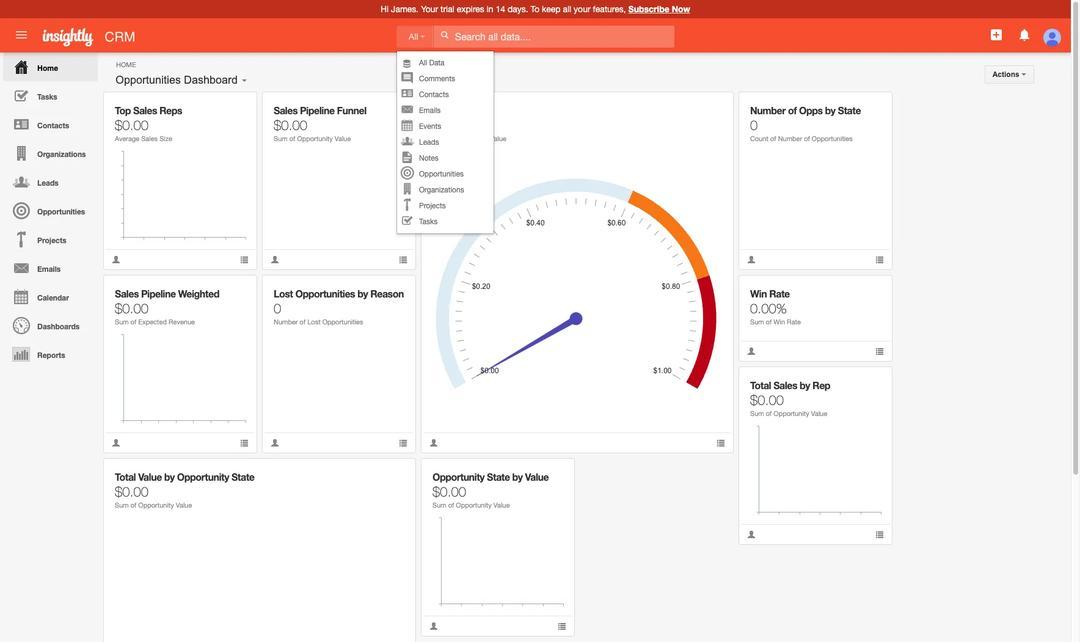 Task type: describe. For each thing, give the bounding box(es) containing it.
1 vertical spatial list image
[[875, 347, 884, 356]]

reports link
[[3, 340, 98, 368]]

value inside sales pipeline funnel $0.00 sum of opportunity value
[[335, 135, 351, 142]]

hi
[[381, 4, 389, 14]]

Search all data.... text field
[[434, 26, 674, 48]]

number of opps by state 0 count of number of opportunities
[[750, 104, 861, 142]]

size
[[160, 135, 172, 142]]

events
[[419, 122, 441, 131]]

pipeline for weighted
[[141, 288, 176, 299]]

opportunities dashboard
[[115, 74, 238, 86]]

white image
[[440, 31, 449, 39]]

win rate 0.00% sum of win rate
[[750, 288, 801, 326]]

0 horizontal spatial organizations
[[37, 150, 86, 159]]

count
[[750, 135, 769, 142]]

your
[[574, 4, 591, 14]]

expected
[[138, 318, 167, 326]]

1 vertical spatial leads link
[[3, 167, 98, 196]]

in
[[487, 4, 493, 14]]

all for all
[[409, 32, 418, 41]]

top sales reps $0.00 average sales size
[[115, 104, 182, 142]]

subscribe
[[628, 4, 669, 14]]

1 horizontal spatial contacts link
[[397, 87, 494, 103]]

opportunity state by value $0.00 sum of opportunity value
[[433, 471, 549, 509]]

all data link
[[397, 55, 494, 71]]

crm
[[105, 29, 135, 45]]

0 vertical spatial contacts
[[419, 91, 449, 99]]

list image for reason
[[399, 439, 407, 447]]

0.00%
[[750, 301, 787, 316]]

total sales by rep $0.00 sum of opportunity value
[[750, 379, 830, 417]]

sum inside the sales pipeline weighted $0.00 sum of expected revenue
[[115, 318, 129, 326]]

1 vertical spatial projects link
[[3, 225, 98, 254]]

state for 0
[[838, 104, 861, 116]]

total for of
[[433, 104, 453, 116]]

user image for 0
[[747, 255, 756, 264]]

$0.00 inside the sales pipeline weighted $0.00 sum of expected revenue
[[115, 301, 148, 316]]

user image for lost opportunities by reason
[[271, 439, 279, 447]]

data
[[429, 59, 444, 67]]

opportunity inside "total sales by rep $0.00 sum of opportunity value"
[[774, 410, 809, 417]]

list image for opportunity state by value
[[558, 622, 566, 630]]

expires
[[457, 4, 484, 14]]

subscribe now link
[[628, 4, 690, 14]]

sales inside the sales pipeline weighted $0.00 sum of expected revenue
[[115, 288, 139, 299]]

value inside "total sales by rep $0.00 sum of opportunity value"
[[811, 410, 827, 417]]

0 vertical spatial organizations link
[[3, 139, 98, 167]]

of left opps
[[788, 104, 797, 116]]

sum inside "total sales by rep $0.00 sum of opportunity value"
[[750, 410, 764, 417]]

of inside the "opportunity state by value $0.00 sum of opportunity value"
[[448, 502, 454, 509]]

0 vertical spatial win
[[750, 288, 767, 299]]

reason
[[370, 288, 404, 299]]

sum inside the "opportunity state by value $0.00 sum of opportunity value"
[[433, 502, 446, 509]]

1 horizontal spatial tasks
[[419, 218, 438, 226]]

state inside the "opportunity state by value $0.00 sum of opportunity value"
[[487, 471, 510, 483]]

james.
[[391, 4, 419, 14]]

list image for $0.00
[[399, 255, 407, 264]]

1 vertical spatial organizations link
[[397, 182, 494, 198]]

total value by opportunity state $0.00 sum of opportunity value
[[115, 471, 254, 509]]

user image for sales
[[112, 255, 120, 264]]

home link
[[3, 53, 98, 81]]

of inside win rate 0.00% sum of win rate
[[766, 318, 772, 326]]

1 vertical spatial contacts
[[37, 121, 69, 130]]

list image for top sales reps
[[240, 255, 249, 264]]

total sales $0.00 sum of total sales value
[[433, 104, 506, 142]]

pipeline for funnel
[[300, 104, 335, 116]]

0 horizontal spatial leads
[[37, 178, 58, 188]]

dashboards
[[37, 322, 80, 331]]

1 horizontal spatial home
[[116, 61, 136, 68]]

keep
[[542, 4, 561, 14]]

navigation containing home
[[0, 53, 98, 368]]

your
[[421, 4, 438, 14]]

$0.00 inside top sales reps $0.00 average sales size
[[115, 117, 148, 133]]

user image for opportunity state by value
[[429, 622, 438, 630]]

rep
[[813, 379, 830, 391]]

number inside lost opportunities by reason 0 number of lost opportunities
[[274, 318, 298, 326]]

all data
[[419, 59, 444, 67]]

opportunity state by value link
[[433, 471, 549, 483]]

state for $0.00
[[232, 471, 254, 483]]

of inside the sales pipeline weighted $0.00 sum of expected revenue
[[131, 318, 136, 326]]

funnel
[[337, 104, 366, 116]]

events link
[[397, 119, 494, 135]]

of inside sales pipeline funnel $0.00 sum of opportunity value
[[289, 135, 295, 142]]

calendar
[[37, 293, 69, 302]]

total sales by rep link
[[750, 379, 830, 391]]

1 horizontal spatial opportunities link
[[397, 166, 494, 182]]

weighted
[[178, 288, 219, 299]]

1 horizontal spatial lost
[[307, 318, 321, 326]]

0 vertical spatial projects
[[419, 202, 446, 210]]

1 horizontal spatial leads
[[419, 138, 439, 147]]

0 vertical spatial lost
[[274, 288, 293, 299]]

notes link
[[397, 151, 494, 166]]

$0.00 inside the "opportunity state by value $0.00 sum of opportunity value"
[[433, 484, 466, 500]]

actions
[[993, 70, 1021, 79]]

value inside "total sales $0.00 sum of total sales value"
[[490, 135, 506, 142]]

opportunities dashboard button
[[111, 71, 242, 89]]

comments link
[[397, 71, 494, 87]]



Task type: vqa. For each thing, say whether or not it's contained in the screenshot.
the leftmost Contacts LINK
yes



Task type: locate. For each thing, give the bounding box(es) containing it.
of inside "total sales $0.00 sum of total sales value"
[[448, 135, 454, 142]]

1 horizontal spatial tasks link
[[397, 214, 494, 230]]

$0.00 up expected at left
[[115, 301, 148, 316]]

opportunities link
[[397, 166, 494, 182], [3, 196, 98, 225]]

contacts
[[419, 91, 449, 99], [37, 121, 69, 130]]

card options image
[[390, 101, 399, 109]]

1 horizontal spatial emails link
[[397, 103, 494, 119]]

list image
[[240, 255, 249, 264], [875, 255, 884, 264], [240, 439, 249, 447], [717, 439, 725, 447], [875, 530, 884, 539], [558, 622, 566, 630]]

number of opps by state link
[[750, 104, 861, 116]]

$0.00 down opportunity state by value link
[[433, 484, 466, 500]]

0 horizontal spatial home
[[37, 64, 58, 73]]

0 inside lost opportunities by reason 0 number of lost opportunities
[[274, 301, 281, 316]]

1 vertical spatial tasks
[[419, 218, 438, 226]]

win rate link
[[750, 288, 790, 299]]

of right count
[[770, 135, 776, 142]]

1 vertical spatial contacts link
[[3, 110, 98, 139]]

sum inside win rate 0.00% sum of win rate
[[750, 318, 764, 326]]

sales pipeline weighted $0.00 sum of expected revenue
[[115, 288, 219, 326]]

of down total value by opportunity state link
[[131, 502, 136, 509]]

emails link up events
[[397, 103, 494, 119]]

0 vertical spatial pipeline
[[300, 104, 335, 116]]

of down events link
[[448, 135, 454, 142]]

pipeline up expected at left
[[141, 288, 176, 299]]

trial
[[441, 4, 454, 14]]

$0.00 down total value by opportunity state link
[[115, 484, 148, 500]]

rate up 0.00%
[[769, 288, 790, 299]]

sum inside sales pipeline funnel $0.00 sum of opportunity value
[[274, 135, 288, 142]]

$0.00 down 'total sales' link
[[433, 117, 466, 133]]

projects
[[419, 202, 446, 210], [37, 236, 66, 245]]

0 vertical spatial emails
[[419, 107, 441, 115]]

0 horizontal spatial projects link
[[3, 225, 98, 254]]

to
[[531, 4, 540, 14]]

user image for sales pipeline funnel
[[271, 255, 279, 264]]

$0.00 inside sales pipeline funnel $0.00 sum of opportunity value
[[274, 117, 307, 133]]

state inside number of opps by state 0 count of number of opportunities
[[838, 104, 861, 116]]

leads link
[[397, 135, 494, 151], [3, 167, 98, 196]]

of down lost opportunities by reason link
[[300, 318, 306, 326]]

by inside lost opportunities by reason 0 number of lost opportunities
[[357, 288, 368, 299]]

contacts link down the "comments"
[[397, 87, 494, 103]]

by inside the "opportunity state by value $0.00 sum of opportunity value"
[[512, 471, 523, 483]]

all
[[409, 32, 418, 41], [419, 59, 427, 67]]

all for all data
[[419, 59, 427, 67]]

sum
[[274, 135, 288, 142], [433, 135, 446, 142], [115, 318, 129, 326], [750, 318, 764, 326], [750, 410, 764, 417], [115, 502, 129, 509], [433, 502, 446, 509]]

1 vertical spatial emails
[[37, 265, 61, 274]]

$0.00
[[115, 117, 148, 133], [274, 117, 307, 133], [433, 117, 466, 133], [115, 301, 148, 316], [750, 392, 784, 408], [115, 484, 148, 500], [433, 484, 466, 500]]

0 vertical spatial organizations
[[37, 150, 86, 159]]

1 horizontal spatial 0
[[750, 117, 758, 133]]

actions button
[[985, 65, 1034, 84]]

list image
[[399, 255, 407, 264], [875, 347, 884, 356], [399, 439, 407, 447]]

0 horizontal spatial win
[[750, 288, 767, 299]]

dashboards link
[[3, 311, 98, 340]]

1 vertical spatial tasks link
[[397, 214, 494, 230]]

total
[[433, 104, 453, 116], [456, 135, 470, 142], [750, 379, 771, 391], [115, 471, 136, 483]]

home
[[116, 61, 136, 68], [37, 64, 58, 73]]

top sales reps link
[[115, 104, 182, 116]]

contacts down home link
[[37, 121, 69, 130]]

lost opportunities by reason link
[[274, 288, 404, 299]]

win up 0.00%
[[750, 288, 767, 299]]

lost
[[274, 288, 293, 299], [307, 318, 321, 326]]

1 horizontal spatial win
[[774, 318, 785, 326]]

rate down the win rate link
[[787, 318, 801, 326]]

0 vertical spatial opportunities link
[[397, 166, 494, 182]]

win
[[750, 288, 767, 299], [774, 318, 785, 326]]

number up count
[[750, 104, 786, 116]]

by for lost opportunities by reason
[[357, 288, 368, 299]]

total sales link
[[433, 104, 480, 116]]

0 horizontal spatial contacts
[[37, 121, 69, 130]]

of left expected at left
[[131, 318, 136, 326]]

0 vertical spatial contacts link
[[397, 87, 494, 103]]

by for total value by opportunity state
[[164, 471, 175, 483]]

reports
[[37, 351, 65, 360]]

of inside "total sales by rep $0.00 sum of opportunity value"
[[766, 410, 772, 417]]

0 vertical spatial list image
[[399, 255, 407, 264]]

average
[[115, 135, 139, 142]]

1 horizontal spatial leads link
[[397, 135, 494, 151]]

notes
[[419, 154, 439, 163]]

1 vertical spatial opportunities link
[[3, 196, 98, 225]]

reps
[[159, 104, 182, 116]]

1 horizontal spatial pipeline
[[300, 104, 335, 116]]

user image
[[112, 255, 120, 264], [747, 255, 756, 264], [747, 347, 756, 356], [429, 439, 438, 447], [747, 530, 756, 539]]

contacts link
[[397, 87, 494, 103], [3, 110, 98, 139]]

opportunity
[[297, 135, 333, 142], [774, 410, 809, 417], [177, 471, 229, 483], [433, 471, 485, 483], [138, 502, 174, 509], [456, 502, 492, 509]]

0 horizontal spatial tasks link
[[3, 81, 98, 110]]

all link
[[396, 26, 433, 48]]

sum inside total value by opportunity state $0.00 sum of opportunity value
[[115, 502, 129, 509]]

1 vertical spatial organizations
[[419, 186, 464, 195]]

0 horizontal spatial tasks
[[37, 92, 57, 101]]

all inside all link
[[409, 32, 418, 41]]

by inside total value by opportunity state $0.00 sum of opportunity value
[[164, 471, 175, 483]]

2 vertical spatial number
[[274, 318, 298, 326]]

0 horizontal spatial contacts link
[[3, 110, 98, 139]]

0 vertical spatial leads
[[419, 138, 439, 147]]

win down 0.00%
[[774, 318, 785, 326]]

organizations link
[[3, 139, 98, 167], [397, 182, 494, 198]]

list image for sales pipeline weighted
[[240, 439, 249, 447]]

hi james. your trial expires in 14 days. to keep all your features, subscribe now
[[381, 4, 690, 14]]

calendar link
[[3, 282, 98, 311]]

2 vertical spatial list image
[[399, 439, 407, 447]]

number down lost opportunities by reason link
[[274, 318, 298, 326]]

opportunities inside button
[[115, 74, 181, 86]]

1 vertical spatial all
[[419, 59, 427, 67]]

2 horizontal spatial state
[[838, 104, 861, 116]]

all left data
[[419, 59, 427, 67]]

all
[[563, 4, 571, 14]]

projects link
[[397, 198, 494, 214], [3, 225, 98, 254]]

emails link inside navigation
[[3, 254, 98, 282]]

tasks
[[37, 92, 57, 101], [419, 218, 438, 226]]

comments
[[419, 75, 455, 83]]

all inside all data "link"
[[419, 59, 427, 67]]

emails up calendar link on the left
[[37, 265, 61, 274]]

0 vertical spatial tasks
[[37, 92, 57, 101]]

total value by opportunity state link
[[115, 471, 254, 483]]

1 horizontal spatial state
[[487, 471, 510, 483]]

opportunities
[[115, 74, 181, 86], [812, 135, 853, 142], [419, 170, 464, 179], [37, 207, 85, 216], [295, 288, 355, 299], [322, 318, 363, 326]]

0 vertical spatial emails link
[[397, 103, 494, 119]]

by for total sales by rep
[[800, 379, 810, 391]]

features,
[[593, 4, 626, 14]]

projects link up calendar link on the left
[[3, 225, 98, 254]]

pipeline left funnel
[[300, 104, 335, 116]]

value
[[335, 135, 351, 142], [490, 135, 506, 142], [811, 410, 827, 417], [138, 471, 162, 483], [525, 471, 549, 483], [176, 502, 192, 509], [494, 502, 510, 509]]

by for opportunity state by value
[[512, 471, 523, 483]]

total inside "total sales by rep $0.00 sum of opportunity value"
[[750, 379, 771, 391]]

user image for sum
[[747, 530, 756, 539]]

list image for total sales by rep
[[875, 530, 884, 539]]

0
[[750, 117, 758, 133], [274, 301, 281, 316]]

emails
[[419, 107, 441, 115], [37, 265, 61, 274]]

$0.00 inside total value by opportunity state $0.00 sum of opportunity value
[[115, 484, 148, 500]]

$0.00 inside "total sales by rep $0.00 sum of opportunity value"
[[750, 392, 784, 408]]

of down sales pipeline funnel link
[[289, 135, 295, 142]]

0 horizontal spatial 0
[[274, 301, 281, 316]]

1 vertical spatial 0
[[274, 301, 281, 316]]

$0.00 inside "total sales $0.00 sum of total sales value"
[[433, 117, 466, 133]]

lost opportunities by reason 0 number of lost opportunities
[[274, 288, 404, 326]]

of down total sales by rep link
[[766, 410, 772, 417]]

projects down notes
[[419, 202, 446, 210]]

sum inside "total sales $0.00 sum of total sales value"
[[433, 135, 446, 142]]

1 horizontal spatial contacts
[[419, 91, 449, 99]]

emails up events
[[419, 107, 441, 115]]

pipeline inside sales pipeline funnel $0.00 sum of opportunity value
[[300, 104, 335, 116]]

tasks link
[[3, 81, 98, 110], [397, 214, 494, 230]]

leads
[[419, 138, 439, 147], [37, 178, 58, 188]]

0 vertical spatial 0
[[750, 117, 758, 133]]

revenue
[[169, 318, 195, 326]]

user image for total
[[429, 439, 438, 447]]

of down 0.00%
[[766, 318, 772, 326]]

state
[[838, 104, 861, 116], [232, 471, 254, 483], [487, 471, 510, 483]]

list image for number of opps by state
[[875, 255, 884, 264]]

organizations
[[37, 150, 86, 159], [419, 186, 464, 195]]

0 vertical spatial rate
[[769, 288, 790, 299]]

0 vertical spatial tasks link
[[3, 81, 98, 110]]

dashboard
[[184, 74, 238, 86]]

user image
[[271, 255, 279, 264], [112, 439, 120, 447], [271, 439, 279, 447], [429, 622, 438, 630]]

wrench image
[[231, 101, 240, 109], [708, 101, 716, 109], [867, 101, 875, 109], [867, 284, 875, 293], [867, 376, 875, 384], [549, 467, 558, 476]]

opportunity inside sales pipeline funnel $0.00 sum of opportunity value
[[297, 135, 333, 142]]

1 vertical spatial rate
[[787, 318, 801, 326]]

0 horizontal spatial projects
[[37, 236, 66, 245]]

pipeline
[[300, 104, 335, 116], [141, 288, 176, 299]]

projects up calendar link on the left
[[37, 236, 66, 245]]

1 horizontal spatial organizations
[[419, 186, 464, 195]]

opportunities inside number of opps by state 0 count of number of opportunities
[[812, 135, 853, 142]]

of down opportunity state by value link
[[448, 502, 454, 509]]

number right count
[[778, 135, 802, 142]]

0 horizontal spatial all
[[409, 32, 418, 41]]

0 vertical spatial all
[[409, 32, 418, 41]]

by inside number of opps by state 0 count of number of opportunities
[[825, 104, 836, 116]]

1 vertical spatial projects
[[37, 236, 66, 245]]

$0.00 down total sales by rep link
[[750, 392, 784, 408]]

total for state
[[115, 471, 136, 483]]

1 vertical spatial leads
[[37, 178, 58, 188]]

sales inside sales pipeline funnel $0.00 sum of opportunity value
[[274, 104, 298, 116]]

navigation
[[0, 53, 98, 368]]

by inside "total sales by rep $0.00 sum of opportunity value"
[[800, 379, 810, 391]]

pipeline inside the sales pipeline weighted $0.00 sum of expected revenue
[[141, 288, 176, 299]]

0 horizontal spatial state
[[232, 471, 254, 483]]

0 vertical spatial leads link
[[397, 135, 494, 151]]

sales inside "total sales by rep $0.00 sum of opportunity value"
[[774, 379, 797, 391]]

$0.00 up average
[[115, 117, 148, 133]]

opps
[[799, 104, 823, 116]]

14
[[496, 4, 505, 14]]

of inside total value by opportunity state $0.00 sum of opportunity value
[[131, 502, 136, 509]]

1 vertical spatial pipeline
[[141, 288, 176, 299]]

notifications image
[[1017, 27, 1032, 42]]

list image for total sales
[[717, 439, 725, 447]]

1 vertical spatial emails link
[[3, 254, 98, 282]]

top
[[115, 104, 131, 116]]

0 vertical spatial projects link
[[397, 198, 494, 214]]

home inside navigation
[[37, 64, 58, 73]]

$0.00 down sales pipeline funnel link
[[274, 117, 307, 133]]

0 horizontal spatial opportunities link
[[3, 196, 98, 225]]

user image for sales pipeline weighted
[[112, 439, 120, 447]]

now
[[672, 4, 690, 14]]

of
[[788, 104, 797, 116], [289, 135, 295, 142], [448, 135, 454, 142], [770, 135, 776, 142], [804, 135, 810, 142], [131, 318, 136, 326], [300, 318, 306, 326], [766, 318, 772, 326], [766, 410, 772, 417], [131, 502, 136, 509], [448, 502, 454, 509]]

rate
[[769, 288, 790, 299], [787, 318, 801, 326]]

of down the number of opps by state link on the right
[[804, 135, 810, 142]]

wrench image
[[231, 284, 240, 293], [390, 284, 399, 293], [390, 467, 399, 476]]

number
[[750, 104, 786, 116], [778, 135, 802, 142], [274, 318, 298, 326]]

state inside total value by opportunity state $0.00 sum of opportunity value
[[232, 471, 254, 483]]

0 vertical spatial number
[[750, 104, 786, 116]]

sales pipeline funnel $0.00 sum of opportunity value
[[274, 104, 366, 142]]

total inside total value by opportunity state $0.00 sum of opportunity value
[[115, 471, 136, 483]]

contacts down the "comments"
[[419, 91, 449, 99]]

1 vertical spatial lost
[[307, 318, 321, 326]]

0 inside number of opps by state 0 count of number of opportunities
[[750, 117, 758, 133]]

total for $0.00
[[750, 379, 771, 391]]

0 horizontal spatial organizations link
[[3, 139, 98, 167]]

1 horizontal spatial projects
[[419, 202, 446, 210]]

days.
[[508, 4, 528, 14]]

0 horizontal spatial lost
[[274, 288, 293, 299]]

emails link up calendar
[[3, 254, 98, 282]]

0 horizontal spatial leads link
[[3, 167, 98, 196]]

of inside lost opportunities by reason 0 number of lost opportunities
[[300, 318, 306, 326]]

sales pipeline weighted link
[[115, 288, 219, 299]]

1 horizontal spatial projects link
[[397, 198, 494, 214]]

1 vertical spatial win
[[774, 318, 785, 326]]

all down 'james.'
[[409, 32, 418, 41]]

contacts link down home link
[[3, 110, 98, 139]]

1 horizontal spatial all
[[419, 59, 427, 67]]

sales pipeline funnel link
[[274, 104, 366, 116]]

0 horizontal spatial emails link
[[3, 254, 98, 282]]

emails link
[[397, 103, 494, 119], [3, 254, 98, 282]]

projects link down 'notes' link
[[397, 198, 494, 214]]

1 horizontal spatial emails
[[419, 107, 441, 115]]

0 horizontal spatial emails
[[37, 265, 61, 274]]

sales
[[133, 104, 157, 116], [274, 104, 298, 116], [456, 104, 480, 116], [141, 135, 158, 142], [472, 135, 488, 142], [115, 288, 139, 299], [774, 379, 797, 391]]

1 vertical spatial number
[[778, 135, 802, 142]]

1 horizontal spatial organizations link
[[397, 182, 494, 198]]

0 horizontal spatial pipeline
[[141, 288, 176, 299]]



